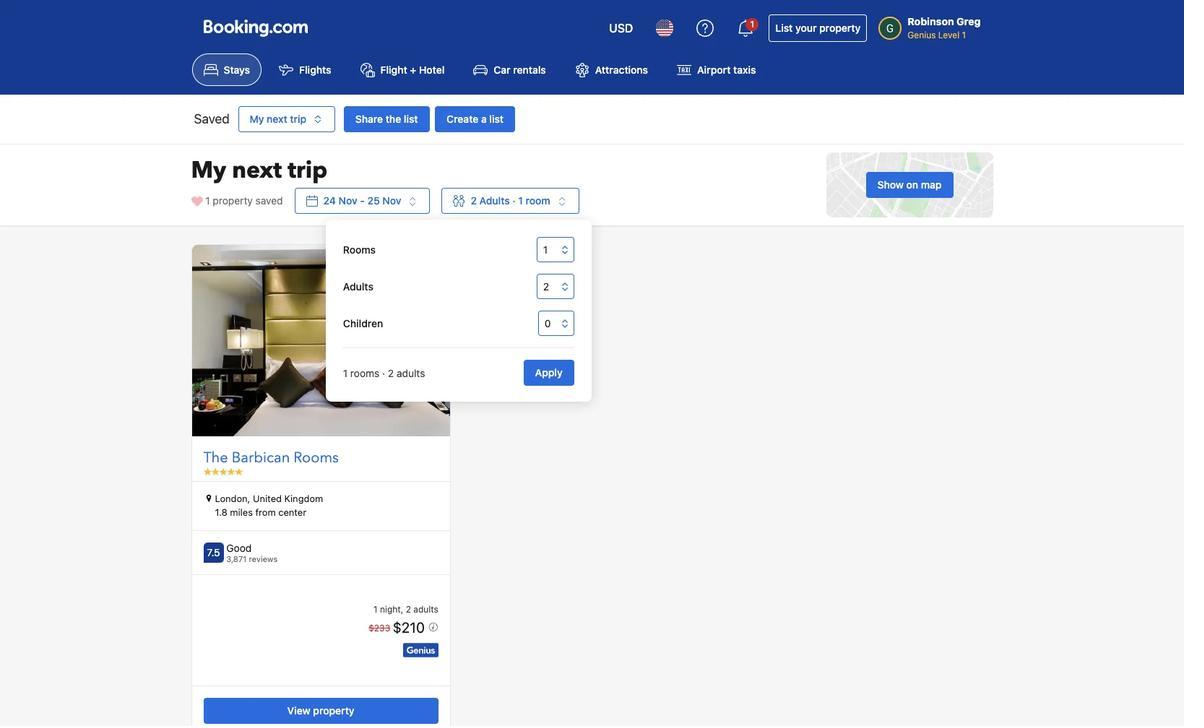 Task type: locate. For each thing, give the bounding box(es) containing it.
my next trip inside button
[[250, 113, 307, 125]]

a
[[481, 113, 487, 125]]

from  3,871 reviews element
[[226, 554, 278, 563]]

the
[[203, 448, 228, 467]]

room
[[526, 195, 550, 207]]

my up the 1 property saved
[[191, 155, 226, 187]]

1 horizontal spatial my
[[250, 113, 264, 125]]

0 vertical spatial my next trip
[[250, 113, 307, 125]]

0 vertical spatial my
[[250, 113, 264, 125]]

25
[[367, 195, 380, 207]]

property inside 'view property' link
[[313, 704, 355, 717]]

nov
[[339, 195, 357, 207], [383, 195, 401, 207]]

my next trip down flights link
[[250, 113, 307, 125]]

1 list from the left
[[404, 113, 418, 125]]

1 nov from the left
[[339, 195, 357, 207]]

level
[[938, 30, 960, 40]]

2 horizontal spatial property
[[819, 22, 861, 34]]

property right your
[[819, 22, 861, 34]]

share
[[355, 113, 383, 125]]

my
[[250, 113, 264, 125], [191, 155, 226, 187]]

0 vertical spatial ·
[[513, 195, 516, 207]]

car
[[494, 64, 511, 76]]

kingdom
[[284, 493, 323, 504]]

0 horizontal spatial ·
[[382, 367, 385, 380]]

1 left room
[[518, 195, 523, 207]]

robinson greg genius level 1
[[908, 15, 981, 40]]

adults
[[397, 367, 425, 380], [413, 604, 438, 615]]

3,871
[[226, 554, 247, 563]]

rooms up the kingdom
[[294, 448, 339, 467]]

1 vertical spatial property
[[213, 195, 253, 207]]

trip
[[290, 113, 307, 125], [288, 155, 328, 187]]

list for share the list
[[404, 113, 418, 125]]

saved
[[256, 195, 283, 207]]

stays link
[[192, 53, 262, 86]]

nov left -
[[339, 195, 357, 207]]

0 horizontal spatial my
[[191, 155, 226, 187]]

0 horizontal spatial nov
[[339, 195, 357, 207]]

center
[[278, 507, 306, 518]]

nov right 25
[[383, 195, 401, 207]]

list inside "share the list" button
[[404, 113, 418, 125]]

· right rooms
[[382, 367, 385, 380]]

attractions link
[[563, 53, 660, 86]]

·
[[513, 195, 516, 207], [382, 367, 385, 380]]

1 horizontal spatial rooms
[[343, 244, 376, 256]]

list right the
[[404, 113, 418, 125]]

1 property saved
[[205, 195, 283, 207]]

0 horizontal spatial rooms
[[294, 448, 339, 467]]

2 right night,
[[406, 604, 411, 615]]

scored  7.5 element
[[203, 543, 224, 563]]

adults up children
[[343, 281, 374, 293]]

rooms
[[343, 244, 376, 256], [294, 448, 339, 467]]

2 adults                                           · 1 room
[[471, 195, 550, 207]]

my next trip button
[[238, 106, 335, 132]]

· for 2
[[382, 367, 385, 380]]

0 vertical spatial adults
[[397, 367, 425, 380]]

2 right rooms
[[388, 367, 394, 380]]

1
[[750, 19, 754, 30], [962, 30, 966, 40], [205, 195, 210, 207], [518, 195, 523, 207], [343, 367, 348, 380], [374, 604, 378, 615]]

1 left night,
[[374, 604, 378, 615]]

2 vertical spatial 2
[[406, 604, 411, 615]]

adults right rooms
[[397, 367, 425, 380]]

list your property link
[[769, 14, 867, 42]]

create
[[447, 113, 479, 125]]

taxis
[[733, 64, 756, 76]]

0 horizontal spatial 2
[[388, 367, 394, 380]]

0 horizontal spatial adults
[[343, 281, 374, 293]]

next
[[267, 113, 287, 125], [232, 155, 282, 187]]

flight
[[380, 64, 407, 76]]

$233
[[369, 623, 390, 633]]

create a list
[[447, 113, 504, 125]]

show on map button
[[866, 172, 953, 198]]

2
[[471, 195, 477, 207], [388, 367, 394, 380], [406, 604, 411, 615]]

1 down greg
[[962, 30, 966, 40]]

1 vertical spatial 2
[[388, 367, 394, 380]]

· for 1
[[513, 195, 516, 207]]

next up saved
[[232, 155, 282, 187]]

1 horizontal spatial nov
[[383, 195, 401, 207]]

0 horizontal spatial list
[[404, 113, 418, 125]]

0 vertical spatial rooms
[[343, 244, 376, 256]]

1 left list
[[750, 19, 754, 30]]

$210
[[393, 619, 428, 635]]

my next trip
[[250, 113, 307, 125], [191, 155, 328, 187]]

list inside create a list button
[[489, 113, 504, 125]]

1 vertical spatial adults
[[343, 281, 374, 293]]

the barbican rooms link
[[203, 448, 438, 468]]

attractions
[[595, 64, 648, 76]]

0 vertical spatial 2
[[471, 195, 477, 207]]

7.5
[[207, 546, 220, 559]]

airport taxis
[[697, 64, 756, 76]]

1 horizontal spatial ·
[[513, 195, 516, 207]]

1 horizontal spatial 2
[[406, 604, 411, 615]]

1 left rooms
[[343, 367, 348, 380]]

trip up '24'
[[288, 155, 328, 187]]

0 horizontal spatial property
[[213, 195, 253, 207]]

list your property
[[776, 22, 861, 34]]

1 inside button
[[750, 19, 754, 30]]

rooms down 24 nov - 25 nov
[[343, 244, 376, 256]]

1 horizontal spatial adults
[[480, 195, 510, 207]]

1 vertical spatial ·
[[382, 367, 385, 380]]

0 vertical spatial adults
[[480, 195, 510, 207]]

· left room
[[513, 195, 516, 207]]

property right view
[[313, 704, 355, 717]]

2 vertical spatial property
[[313, 704, 355, 717]]

2 list from the left
[[489, 113, 504, 125]]

1 vertical spatial trip
[[288, 155, 328, 187]]

adults left room
[[480, 195, 510, 207]]

2 nov from the left
[[383, 195, 401, 207]]

1 vertical spatial my
[[191, 155, 226, 187]]

adults
[[480, 195, 510, 207], [343, 281, 374, 293]]

2 left room
[[471, 195, 477, 207]]

property
[[819, 22, 861, 34], [213, 195, 253, 207], [313, 704, 355, 717]]

view
[[287, 704, 311, 717]]

1 left saved
[[205, 195, 210, 207]]

0 vertical spatial next
[[267, 113, 287, 125]]

view property link
[[203, 698, 438, 724]]

trip down flights link
[[290, 113, 307, 125]]

next down flights link
[[267, 113, 287, 125]]

0 vertical spatial trip
[[290, 113, 307, 125]]

1 for 1 rooms ·  2 adults
[[343, 367, 348, 380]]

0 vertical spatial property
[[819, 22, 861, 34]]

1 horizontal spatial property
[[313, 704, 355, 717]]

the
[[386, 113, 401, 125]]

apply
[[535, 367, 563, 379]]

7.5 good 3,871 reviews
[[207, 542, 278, 563]]

car rentals
[[494, 64, 546, 76]]

property inside list your property link
[[819, 22, 861, 34]]

list
[[776, 22, 793, 34]]

1 for 1 night, 2 adults
[[374, 604, 378, 615]]

1 for 1 property saved
[[205, 195, 210, 207]]

adults up $210
[[413, 604, 438, 615]]

list right a
[[489, 113, 504, 125]]

property left saved
[[213, 195, 253, 207]]

my right saved at top left
[[250, 113, 264, 125]]

1 horizontal spatial list
[[489, 113, 504, 125]]

1.8
[[215, 507, 227, 518]]

saved
[[194, 112, 230, 127]]

show on map
[[878, 179, 942, 191]]

my next trip up saved
[[191, 155, 328, 187]]

list
[[404, 113, 418, 125], [489, 113, 504, 125]]

apply button
[[524, 360, 574, 386]]

united
[[253, 493, 282, 504]]



Task type: vqa. For each thing, say whether or not it's contained in the screenshot.
list associated with Create a list
yes



Task type: describe. For each thing, give the bounding box(es) containing it.
london,
[[215, 493, 250, 504]]

on
[[907, 179, 918, 191]]

1 for 1
[[750, 19, 754, 30]]

24
[[323, 195, 336, 207]]

-
[[360, 195, 365, 207]]

flight + hotel
[[380, 64, 445, 76]]

24 nov - 25 nov
[[323, 195, 401, 207]]

rooms
[[350, 367, 380, 380]]

property for view property
[[313, 704, 355, 717]]

1 vertical spatial next
[[232, 155, 282, 187]]

1 rooms ·  2 adults
[[343, 367, 425, 380]]

1 vertical spatial rooms
[[294, 448, 339, 467]]

genius
[[908, 30, 936, 40]]

from
[[255, 507, 276, 518]]

flights
[[299, 64, 331, 76]]

map
[[921, 179, 942, 191]]

night,
[[380, 604, 403, 615]]

next inside my next trip button
[[267, 113, 287, 125]]

car rentals link
[[462, 53, 558, 86]]

flight + hotel link
[[349, 53, 456, 86]]

1 vertical spatial adults
[[413, 604, 438, 615]]

rated element
[[226, 542, 278, 555]]

+
[[410, 64, 416, 76]]

show
[[878, 179, 904, 191]]

property for 1 property saved
[[213, 195, 253, 207]]

children
[[343, 317, 383, 330]]

1 inside robinson greg genius level 1
[[962, 30, 966, 40]]

5 stars image
[[203, 468, 242, 475]]

1 night, 2 adults
[[374, 604, 438, 615]]

usd button
[[601, 11, 642, 46]]

airport taxis link
[[666, 53, 768, 86]]

robinson
[[908, 15, 954, 27]]

share the list
[[355, 113, 418, 125]]

booking.com online hotel reservations image
[[203, 20, 307, 37]]

flights link
[[267, 53, 343, 86]]

2 horizontal spatial 2
[[471, 195, 477, 207]]

greg
[[957, 15, 981, 27]]

list for create a list
[[489, 113, 504, 125]]

my inside button
[[250, 113, 264, 125]]

view property
[[287, 704, 355, 717]]

share the list button
[[344, 106, 430, 132]]

hotel
[[419, 64, 445, 76]]

barbican
[[232, 448, 290, 467]]

the barbican rooms
[[203, 448, 339, 467]]

usd
[[609, 22, 633, 35]]

1 vertical spatial my next trip
[[191, 155, 328, 187]]

1 button
[[729, 11, 763, 46]]

1.8 miles from center
[[215, 507, 306, 518]]

stays
[[224, 64, 250, 76]]

airport
[[697, 64, 731, 76]]

trip inside button
[[290, 113, 307, 125]]

london, united kingdom
[[215, 493, 323, 504]]

good
[[226, 542, 252, 554]]

your
[[796, 22, 817, 34]]

reviews
[[249, 554, 278, 563]]

miles
[[230, 507, 253, 518]]

create a list button
[[435, 106, 515, 132]]

rentals
[[513, 64, 546, 76]]



